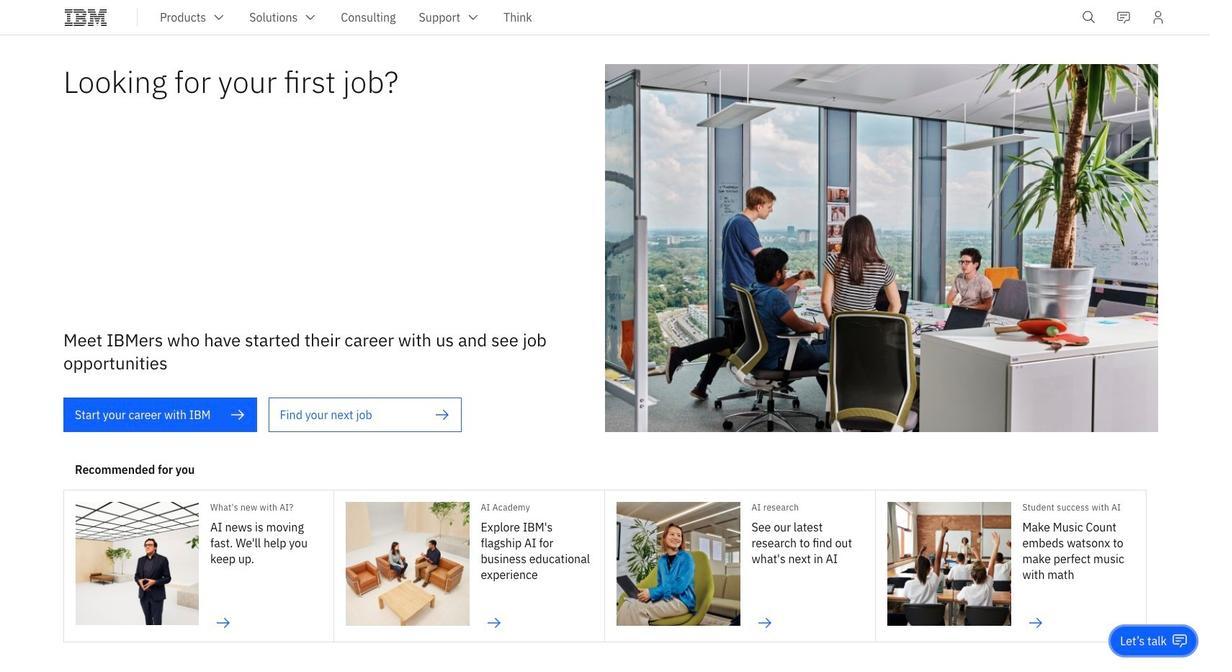 Task type: locate. For each thing, give the bounding box(es) containing it.
let's talk element
[[1121, 633, 1167, 649]]



